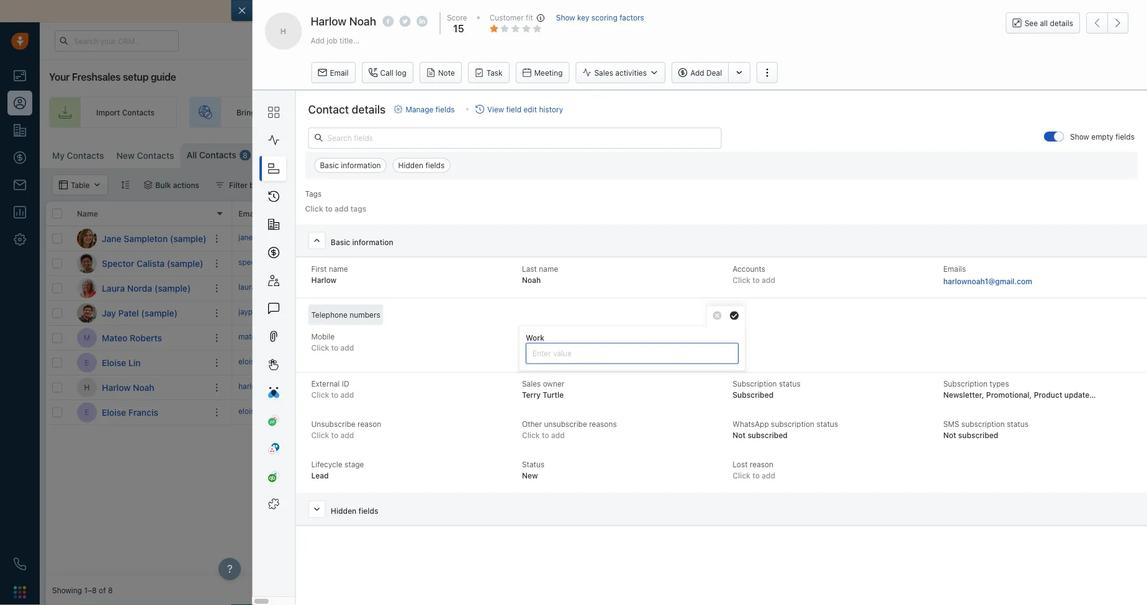 Task type: describe. For each thing, give the bounding box(es) containing it.
see all details
[[1025, 19, 1074, 27]]

email button
[[312, 62, 356, 83]]

0 vertical spatial basic information
[[320, 161, 381, 170]]

0 vertical spatial hidden
[[399, 161, 424, 170]]

click inside unsubscribe reason click to add
[[312, 431, 329, 440]]

import contacts for import contacts button
[[982, 150, 1040, 158]]

setup
[[123, 71, 149, 83]]

janesampleton@gmail.com
[[238, 233, 332, 242]]

title...
[[340, 36, 360, 45]]

container_wx8msf4aqz5i3rn1 image inside 'row group'
[[707, 359, 716, 367]]

1 horizontal spatial your
[[492, 6, 510, 16]]

score
[[447, 13, 468, 22]]

show for show empty fields
[[1071, 133, 1090, 141]]

start
[[642, 6, 661, 16]]

jay
[[102, 308, 116, 318]]

janesampleton@gmail.com 3684932360
[[238, 233, 379, 242]]

m
[[84, 334, 90, 342]]

norda
[[127, 283, 152, 293]]

show key scoring factors link
[[556, 12, 645, 36]]

job
[[327, 36, 338, 45]]

(sample) for acme inc (sample)
[[925, 284, 956, 293]]

add inside accounts click to add
[[762, 276, 776, 285]]

subscription for whatsapp
[[771, 420, 815, 429]]

mateo roberts link
[[102, 332, 162, 344]]

0 horizontal spatial hidden fields
[[331, 507, 379, 515]]

+ up mobile
[[332, 308, 336, 316]]

+ up work text field
[[611, 334, 616, 342]]

mobile
[[312, 332, 335, 341]]

route
[[537, 108, 558, 117]]

click inside accounts click to add
[[733, 276, 751, 285]]

reason for lost reason
[[750, 460, 774, 469]]

add for add deal
[[691, 68, 705, 77]]

add inside tags click to add tags
[[335, 205, 349, 213]]

customize table button
[[873, 143, 959, 165]]

37
[[518, 282, 530, 294]]

press space to select this row. row containing 63
[[232, 252, 1142, 276]]

reason for unsubscribe reason
[[358, 420, 382, 429]]

press space to select this row. row containing eloisefrancis23@gmail.com
[[232, 401, 1142, 425]]

facebook circled image
[[383, 14, 394, 28]]

0 vertical spatial information
[[341, 161, 381, 170]]

+ left id
[[332, 382, 336, 391]]

click inside tags click to add tags
[[305, 205, 324, 213]]

bulk actions
[[155, 181, 199, 189]]

tags click to add tags
[[305, 190, 367, 213]]

terry turtle for 14
[[719, 334, 760, 342]]

bring in website leads
[[237, 108, 315, 117]]

sales for sales owner terry turtle
[[522, 379, 541, 388]]

sms subscription status not subscribed
[[944, 420, 1029, 440]]

0 vertical spatial basic
[[320, 161, 339, 170]]

what's new image
[[1058, 37, 1066, 46]]

jay patel (sample)
[[102, 308, 178, 318]]

guide
[[151, 71, 176, 83]]

other
[[522, 420, 542, 429]]

add job title...
[[311, 36, 360, 45]]

other unsubscribe reasons click to add
[[522, 420, 617, 440]]

add inside the external id click to add
[[341, 391, 354, 400]]

0 vertical spatial hidden fields
[[399, 161, 445, 170]]

grid containing 63
[[46, 201, 1142, 576]]

call log button
[[362, 62, 414, 83]]

deal
[[707, 68, 722, 77]]

name row
[[46, 202, 232, 227]]

jaypatelsample@gmail.com link
[[238, 307, 334, 320]]

e for eloise francis
[[85, 408, 89, 417]]

inc
[[912, 284, 923, 293]]

mateo roberts
[[102, 333, 162, 343]]

first name harlow
[[312, 264, 348, 285]]

spector calista (sample) link
[[102, 257, 203, 270]]

acme
[[891, 284, 910, 293]]

subscription for subscription types
[[944, 379, 988, 388]]

press space to select this row. row containing harlow noah
[[46, 376, 232, 401]]

harlow inside first name harlow
[[312, 276, 337, 285]]

lost reason click to add
[[733, 460, 776, 480]]

dialog containing harlow noah
[[231, 0, 1148, 606]]

import for import contacts button
[[982, 150, 1006, 158]]

my
[[52, 151, 65, 161]]

customer
[[490, 13, 524, 22]]

name
[[77, 209, 98, 218]]

patel
[[118, 308, 139, 318]]

terry turtle for 37
[[719, 284, 760, 293]]

all for import
[[481, 6, 490, 16]]

have
[[610, 6, 629, 16]]

route leads to your team
[[537, 108, 627, 117]]

0 horizontal spatial tags
[[305, 190, 322, 198]]

0 vertical spatial noah
[[350, 14, 377, 28]]

harlownoah1@gmail.com inside 'row group'
[[238, 382, 325, 391]]

add contact
[[1090, 150, 1135, 158]]

15 inside score 15
[[453, 23, 464, 35]]

eloise for eloise francis
[[102, 407, 126, 418]]

terry turtle for 63
[[719, 259, 760, 268]]

close image
[[1129, 8, 1135, 14]]

1 vertical spatial basic information
[[331, 238, 394, 246]]

you
[[569, 6, 584, 16]]

to inside unsubscribe reason click to add
[[331, 431, 339, 440]]

(sample) for spector calista (sample)
[[167, 258, 203, 269]]

row group containing jane sampleton (sample)
[[46, 227, 232, 425]]

to inside route leads to your team link
[[581, 108, 589, 117]]

press space to select this row. row containing 14
[[232, 326, 1142, 351]]

import contacts button
[[965, 143, 1046, 165]]

add for add job title...
[[311, 36, 325, 45]]

eloiselin621@gmail.com
[[238, 357, 323, 366]]

1 vertical spatial information
[[352, 238, 394, 246]]

details inside the see all details button
[[1051, 19, 1074, 27]]

0 horizontal spatial your
[[419, 108, 435, 117]]

don't
[[586, 6, 607, 16]]

8 inside 'all contacts 8'
[[243, 151, 248, 160]]

to inside lost reason click to add
[[753, 472, 760, 480]]

spectorcalista@gmail.com link
[[238, 257, 331, 270]]

acme inc (sample) link
[[891, 284, 956, 293]]

jay patel (sample) link
[[102, 307, 178, 320]]

status for sms
[[1007, 420, 1029, 429]]

filter by
[[229, 181, 258, 189]]

container_wx8msf4aqz5i3rn1 image
[[707, 309, 716, 318]]

all contacts link
[[187, 149, 237, 161]]

noah inside last name noah
[[522, 276, 541, 285]]

click inside lost reason click to add
[[733, 472, 751, 480]]

press space to select this row. row containing laura norda (sample)
[[46, 276, 232, 301]]

more...
[[303, 152, 329, 160]]

view
[[488, 105, 505, 114]]

history
[[539, 105, 564, 114]]

subscribed
[[733, 391, 774, 400]]

subscription for sms
[[962, 420, 1005, 429]]

jane
[[102, 234, 122, 244]]

work down 37
[[522, 332, 540, 341]]

to inside other unsubscribe reasons click to add
[[542, 431, 549, 440]]

lin
[[128, 358, 141, 368]]

janesampleton@gmail.com link
[[238, 232, 332, 245]]

email
[[330, 68, 349, 77]]

1 vertical spatial hidden
[[331, 507, 357, 515]]

import all your sales data link
[[451, 6, 557, 16]]

stage
[[345, 460, 364, 469]]

import contacts for import contacts link
[[96, 108, 155, 117]]

note
[[438, 68, 455, 77]]

of
[[99, 586, 106, 595]]

key
[[578, 13, 590, 22]]

sales owner terry turtle
[[522, 379, 565, 400]]

show for show key scoring factors
[[556, 13, 576, 22]]

contacts inside button
[[1008, 150, 1040, 158]]

send email image
[[1025, 36, 1033, 46]]

(sample) for jane sampleton (sample)
[[170, 234, 206, 244]]

emails for emails harlownoah1@gmail.com
[[944, 264, 967, 273]]

francis
[[128, 407, 158, 418]]

harlow noah inside press space to select this row. row
[[102, 383, 154, 393]]

1 vertical spatial details
[[352, 103, 386, 116]]

sampleton
[[124, 234, 168, 244]]

emails harlownoah1@gmail.com
[[944, 264, 1033, 286]]

fields down stage
[[359, 507, 379, 515]]

data
[[536, 6, 554, 16]]

press space to select this row. row containing spector calista (sample)
[[46, 252, 232, 276]]

(sample) for laura norda (sample)
[[155, 283, 191, 293]]

show key scoring factors
[[556, 13, 645, 22]]

press space to select this row. row containing janesampleton@gmail.com
[[232, 227, 1142, 252]]

(sample) for jay patel (sample)
[[141, 308, 178, 318]]

bring in website leads link
[[189, 97, 338, 128]]

click inside mobile click to add
[[312, 344, 329, 353]]

phone image
[[14, 558, 26, 571]]

add inside other unsubscribe reasons click to add
[[551, 431, 565, 440]]

eloiselin621@gmail.com link
[[238, 356, 323, 370]]

0 horizontal spatial new
[[116, 151, 135, 161]]

accounts click to add
[[733, 264, 776, 285]]

showing
[[52, 586, 82, 595]]

to inside tags click to add tags
[[325, 205, 333, 213]]

press space to select this row. row containing jay patel (sample)
[[46, 301, 232, 326]]

call
[[381, 68, 394, 77]]



Task type: vqa. For each thing, say whether or not it's contained in the screenshot.
the project management apps
no



Task type: locate. For each thing, give the bounding box(es) containing it.
1 horizontal spatial team
[[609, 108, 627, 117]]

reason right the lost
[[750, 460, 774, 469]]

customize
[[892, 150, 931, 158]]

2 horizontal spatial add
[[1090, 150, 1105, 158]]

0 vertical spatial harlow noah
[[311, 14, 377, 28]]

2 vertical spatial 15
[[518, 382, 529, 394]]

Search fields text field
[[308, 127, 722, 149]]

click
[[305, 205, 324, 213], [733, 276, 751, 285], [338, 308, 356, 316], [338, 333, 356, 341], [618, 334, 635, 342], [312, 344, 329, 353], [618, 359, 635, 367], [338, 382, 356, 391], [312, 391, 329, 400], [312, 431, 329, 440], [522, 431, 540, 440], [733, 472, 751, 480]]

1 vertical spatial contact
[[1107, 150, 1135, 158]]

to inside accounts click to add
[[753, 276, 760, 285]]

subscription for subscription status subscribed
[[733, 379, 777, 388]]

show left empty
[[1071, 133, 1090, 141]]

h inside 'row group'
[[84, 383, 90, 392]]

import contacts inside button
[[982, 150, 1040, 158]]

press space to select this row. row containing jane sampleton (sample)
[[46, 227, 232, 252]]

(sample) right calista
[[167, 258, 203, 269]]

harlownoah1@gmail.com link inside dialog
[[944, 275, 1033, 288]]

team down sales activities
[[609, 108, 627, 117]]

subscription right 'sms'
[[962, 420, 1005, 429]]

2 vertical spatial noah
[[133, 383, 154, 393]]

leads right website
[[296, 108, 315, 117]]

add left deal
[[691, 68, 705, 77]]

grid
[[46, 201, 1142, 576]]

jaypatelsample@gmail.com
[[238, 308, 334, 316]]

all right the see
[[1041, 19, 1048, 27]]

1 vertical spatial reason
[[750, 460, 774, 469]]

1 horizontal spatial emails
[[944, 264, 967, 273]]

1 terry turtle from the top
[[719, 259, 760, 268]]

basic information
[[320, 161, 381, 170], [331, 238, 394, 246]]

(sample) right inc at the top right of page
[[925, 284, 956, 293]]

tags up 3684932360
[[351, 205, 367, 213]]

1 subscribed from the left
[[748, 431, 788, 440]]

noah
[[350, 14, 377, 28], [522, 276, 541, 285], [133, 383, 154, 393]]

status
[[522, 460, 545, 469]]

0 horizontal spatial import contacts
[[96, 108, 155, 117]]

+ up reasons
[[611, 359, 616, 367]]

sms
[[944, 420, 960, 429]]

2 horizontal spatial import
[[982, 150, 1006, 158]]

0 horizontal spatial noah
[[133, 383, 154, 393]]

0 vertical spatial 8
[[243, 151, 248, 160]]

your
[[49, 71, 70, 83]]

2 horizontal spatial status
[[1007, 420, 1029, 429]]

0 vertical spatial harlownoah1@gmail.com
[[944, 277, 1033, 286]]

import
[[451, 6, 478, 16], [96, 108, 120, 117], [982, 150, 1006, 158]]

container_wx8msf4aqz5i3rn1 image for filter by button
[[216, 181, 224, 189]]

15 left the owner
[[518, 382, 529, 394]]

reasons
[[590, 420, 617, 429]]

basic information down ⌘ o
[[320, 161, 381, 170]]

hidden down "invite your team" link
[[399, 161, 424, 170]]

eloise francis
[[102, 407, 158, 418]]

container_wx8msf4aqz5i3rn1 image left filter
[[216, 181, 224, 189]]

laura norda (sample) link
[[102, 282, 191, 295]]

press space to select this row. row containing eloise francis
[[46, 401, 232, 425]]

0 horizontal spatial show
[[556, 13, 576, 22]]

sales
[[513, 6, 534, 16]]

scoring
[[592, 13, 618, 22]]

1 vertical spatial harlow
[[312, 276, 337, 285]]

from
[[663, 6, 683, 16]]

hidden
[[399, 161, 424, 170], [331, 507, 357, 515]]

import up 15 button
[[451, 6, 478, 16]]

container_wx8msf4aqz5i3rn1 image inside bulk actions button
[[144, 181, 152, 189]]

container_wx8msf4aqz5i3rn1 image left customize
[[881, 150, 889, 158]]

reason inside lost reason click to add
[[750, 460, 774, 469]]

2 row group from the left
[[232, 227, 1142, 425]]

task button
[[468, 62, 510, 83]]

0 vertical spatial all
[[481, 6, 490, 16]]

0 horizontal spatial add
[[311, 36, 325, 45]]

0 horizontal spatial status
[[779, 379, 801, 388]]

lauranordasample@gmail.com link
[[238, 282, 344, 295]]

12 more...
[[293, 152, 329, 160]]

container_wx8msf4aqz5i3rn1 image for the customize table button
[[881, 150, 889, 158]]

twitter circled image
[[400, 14, 411, 28]]

status inside subscription status subscribed
[[779, 379, 801, 388]]

status inside whatsapp subscription status not subscribed
[[817, 420, 839, 429]]

1 horizontal spatial 8
[[243, 151, 248, 160]]

subscription left types
[[944, 379, 988, 388]]

harlow down first
[[312, 276, 337, 285]]

2 horizontal spatial your
[[591, 108, 607, 117]]

emails down by
[[238, 209, 262, 218]]

laura norda (sample)
[[102, 283, 191, 293]]

basic up 3684945781
[[331, 238, 350, 246]]

edit
[[524, 105, 537, 114]]

0 horizontal spatial subscribed
[[748, 431, 788, 440]]

0 horizontal spatial subscription
[[733, 379, 777, 388]]

(sample) right sampleton
[[170, 234, 206, 244]]

1 vertical spatial all
[[1041, 19, 1048, 27]]

numbers
[[350, 310, 381, 319]]

1 horizontal spatial leads
[[560, 108, 579, 117]]

mateo
[[102, 333, 128, 343]]

contact inside button
[[1107, 150, 1135, 158]]

1 horizontal spatial all
[[1041, 19, 1048, 27]]

lifecycle stage lead
[[312, 460, 364, 480]]

0 horizontal spatial subscription
[[771, 420, 815, 429]]

show
[[556, 13, 576, 22], [1071, 133, 1090, 141]]

1 horizontal spatial contact
[[1107, 150, 1135, 158]]

whatsapp
[[733, 420, 769, 429]]

5 terry turtle from the top
[[719, 359, 760, 367]]

1 horizontal spatial name
[[539, 264, 559, 273]]

leads right the route
[[560, 108, 579, 117]]

empty
[[1092, 133, 1114, 141]]

add inside unsubscribe reason click to add
[[341, 431, 354, 440]]

1 vertical spatial import contacts
[[982, 150, 1040, 158]]

customize table
[[892, 150, 951, 158]]

1 vertical spatial harlownoah1@gmail.com
[[238, 382, 325, 391]]

15
[[453, 23, 464, 35], [518, 357, 529, 369], [518, 382, 529, 394]]

0 horizontal spatial harlownoah1@gmail.com
[[238, 382, 325, 391]]

1 vertical spatial new
[[522, 472, 538, 480]]

log
[[396, 68, 407, 77]]

1 vertical spatial eloise
[[102, 407, 126, 418]]

2 subscription from the left
[[944, 379, 988, 388]]

subscription up the subscribed
[[733, 379, 777, 388]]

click inside the external id click to add
[[312, 391, 329, 400]]

eloisefrancis23@gmail.com link
[[238, 406, 335, 419]]

2 j image from the top
[[77, 303, 97, 323]]

1 vertical spatial hidden fields
[[331, 507, 379, 515]]

team right the manage
[[437, 108, 455, 117]]

1 not from the left
[[733, 431, 746, 440]]

acme inc (sample)
[[891, 284, 956, 293]]

sales left activities at the top right of the page
[[595, 68, 614, 77]]

reason inside unsubscribe reason click to add
[[358, 420, 382, 429]]

import down your freshsales setup guide
[[96, 108, 120, 117]]

1 subscription from the left
[[733, 379, 777, 388]]

leads
[[296, 108, 315, 117], [560, 108, 579, 117]]

sales left the owner
[[522, 379, 541, 388]]

1 horizontal spatial subscription
[[944, 379, 988, 388]]

so
[[557, 6, 566, 16]]

emails inside emails harlownoah1@gmail.com
[[944, 264, 967, 273]]

noah up francis
[[133, 383, 154, 393]]

row group containing 63
[[232, 227, 1142, 425]]

fields down invite your team
[[426, 161, 445, 170]]

1 horizontal spatial harlownoah1@gmail.com
[[944, 277, 1033, 286]]

(sample) inside laura norda (sample) link
[[155, 283, 191, 293]]

customer fit
[[490, 13, 533, 22]]

filter
[[229, 181, 248, 189]]

subscribed down 'sms'
[[959, 431, 999, 440]]

1 horizontal spatial subscription
[[962, 420, 1005, 429]]

e left eloise francis link
[[85, 408, 89, 417]]

1 horizontal spatial not
[[944, 431, 957, 440]]

laura
[[102, 283, 125, 293]]

harlow noah up eloise francis
[[102, 383, 154, 393]]

e for eloise lin
[[85, 359, 89, 367]]

not inside sms subscription status not subscribed
[[944, 431, 957, 440]]

row group
[[46, 227, 232, 425], [232, 227, 1142, 425]]

1 horizontal spatial tags
[[351, 205, 367, 213]]

name right last
[[539, 264, 559, 273]]

⌘ o
[[342, 152, 356, 160]]

4 terry turtle from the top
[[719, 334, 760, 342]]

status for whatsapp
[[817, 420, 839, 429]]

2 e from the top
[[85, 408, 89, 417]]

1 horizontal spatial hidden
[[399, 161, 424, 170]]

0 vertical spatial show
[[556, 13, 576, 22]]

0 horizontal spatial import
[[96, 108, 120, 117]]

name for noah
[[539, 264, 559, 273]]

1 horizontal spatial harlow noah
[[311, 14, 377, 28]]

container_wx8msf4aqz5i3rn1 image for bulk actions button
[[144, 181, 152, 189]]

2 vertical spatial import
[[982, 150, 1006, 158]]

all left customer
[[481, 6, 490, 16]]

show left key
[[556, 13, 576, 22]]

sales for sales activities
[[595, 68, 614, 77]]

0 horizontal spatial team
[[437, 108, 455, 117]]

4
[[1093, 30, 1097, 39]]

contact down show empty fields
[[1107, 150, 1135, 158]]

s image
[[77, 254, 97, 274]]

press space to select this row. row containing mateo roberts
[[46, 326, 232, 351]]

not down the whatsapp
[[733, 431, 746, 440]]

(sample) up acme inc (sample) link
[[926, 259, 957, 268]]

import right table
[[982, 150, 1006, 158]]

name for harlow
[[329, 264, 348, 273]]

add inside mobile click to add
[[341, 344, 354, 353]]

import inside import contacts button
[[982, 150, 1006, 158]]

container_wx8msf4aqz5i3rn1 image inside filter by button
[[216, 181, 224, 189]]

not down 'sms'
[[944, 431, 957, 440]]

import inside import contacts link
[[96, 108, 120, 117]]

freshworks switcher image
[[14, 586, 26, 599]]

1 vertical spatial add
[[691, 68, 705, 77]]

phone element
[[7, 552, 32, 577]]

0 vertical spatial e
[[85, 359, 89, 367]]

(sample) down spector calista (sample) link
[[155, 283, 191, 293]]

j image for jane sampleton (sample)
[[77, 229, 97, 249]]

basic down the more...
[[320, 161, 339, 170]]

1 vertical spatial tags
[[351, 205, 367, 213]]

subscription inside whatsapp subscription status not subscribed
[[771, 420, 815, 429]]

(sample) inside jane sampleton (sample) link
[[170, 234, 206, 244]]

status inside sms subscription status not subscribed
[[1007, 420, 1029, 429]]

hidden fields down lifecycle stage lead
[[331, 507, 379, 515]]

mateoroberts871@gmail.com link
[[238, 332, 341, 345]]

not for whatsapp subscription status not subscribed
[[733, 431, 746, 440]]

subscribed inside whatsapp subscription status not subscribed
[[748, 431, 788, 440]]

in
[[258, 108, 264, 117]]

container_wx8msf4aqz5i3rn1 image inside the customize table button
[[881, 150, 889, 158]]

1 vertical spatial 8
[[108, 586, 113, 595]]

3684945781 link
[[332, 257, 377, 270]]

fields right the manage
[[436, 105, 455, 114]]

new down import contacts link
[[116, 151, 135, 161]]

2 horizontal spatial noah
[[522, 276, 541, 285]]

harlow inside press space to select this row. row
[[102, 383, 131, 393]]

1 subscription from the left
[[771, 420, 815, 429]]

4 link
[[1081, 29, 1101, 50]]

2 terry turtle from the top
[[719, 284, 760, 293]]

bulk
[[155, 181, 171, 189]]

1 vertical spatial emails
[[944, 264, 967, 273]]

information up 3684945781
[[352, 238, 394, 246]]

sales inside sales owner terry turtle
[[522, 379, 541, 388]]

reason right unsubscribe
[[358, 420, 382, 429]]

spector calista (sample)
[[102, 258, 203, 269]]

0 vertical spatial h
[[281, 27, 286, 35]]

1 vertical spatial import
[[96, 108, 120, 117]]

name
[[329, 264, 348, 273], [539, 264, 559, 273]]

jane sampleton (sample) link
[[102, 233, 206, 245]]

bulk actions button
[[136, 175, 207, 196]]

2 not from the left
[[944, 431, 957, 440]]

1 horizontal spatial subscribed
[[959, 431, 999, 440]]

eloise left lin
[[102, 358, 126, 368]]

terry inside sales owner terry turtle
[[522, 391, 541, 400]]

2 subscribed from the left
[[959, 431, 999, 440]]

click inside other unsubscribe reasons click to add
[[522, 431, 540, 440]]

0 vertical spatial 15
[[453, 23, 464, 35]]

hidden fields down invite your team
[[399, 161, 445, 170]]

container_wx8msf4aqz5i3rn1 image down container_wx8msf4aqz5i3rn1 image
[[707, 359, 716, 367]]

1 leads from the left
[[296, 108, 315, 117]]

linkedin circled image
[[417, 14, 428, 28]]

1 horizontal spatial details
[[1051, 19, 1074, 27]]

+ down telephone
[[332, 333, 336, 341]]

12
[[293, 152, 301, 160]]

subscribed inside sms subscription status not subscribed
[[959, 431, 999, 440]]

1 vertical spatial j image
[[77, 303, 97, 323]]

3 terry turtle from the top
[[719, 309, 760, 318]]

mobile click to add
[[312, 332, 354, 353]]

0 vertical spatial harlownoah1@gmail.com link
[[944, 275, 1033, 288]]

Work text field
[[526, 343, 739, 364]]

2 leads from the left
[[560, 108, 579, 117]]

add left job
[[311, 36, 325, 45]]

emails inside grid
[[238, 209, 262, 218]]

dialog
[[231, 0, 1148, 606]]

press space to select this row. row containing jaypatelsample@gmail.com
[[232, 301, 1142, 326]]

1 e from the top
[[85, 359, 89, 367]]

contact details
[[308, 103, 386, 116]]

0 horizontal spatial harlownoah1@gmail.com link
[[238, 381, 325, 394]]

not for sms subscription status not subscribed
[[944, 431, 957, 440]]

1 row group from the left
[[46, 227, 232, 425]]

0 vertical spatial sales
[[595, 68, 614, 77]]

8 up filter by
[[243, 151, 248, 160]]

contact down email 'button'
[[308, 103, 349, 116]]

j image left jay
[[77, 303, 97, 323]]

to inside mobile click to add
[[331, 344, 339, 353]]

manage fields
[[406, 105, 455, 114]]

name right first
[[329, 264, 348, 273]]

1 eloise from the top
[[102, 358, 126, 368]]

0 horizontal spatial details
[[352, 103, 386, 116]]

0 vertical spatial harlow
[[311, 14, 347, 28]]

add inside lost reason click to add
[[762, 472, 776, 480]]

14
[[518, 332, 529, 344]]

add for add contact
[[1090, 150, 1105, 158]]

view field edit history
[[488, 105, 564, 114]]

import contacts group
[[965, 143, 1067, 165]]

container_wx8msf4aqz5i3rn1 image
[[881, 150, 889, 158], [144, 181, 152, 189], [216, 181, 224, 189], [707, 359, 716, 367]]

j image left jane
[[77, 229, 97, 249]]

hidden down lifecycle stage lead
[[331, 507, 357, 515]]

subscribed for whatsapp
[[748, 431, 788, 440]]

0 horizontal spatial harlow noah
[[102, 383, 154, 393]]

all inside button
[[1041, 19, 1048, 27]]

4167348672
[[332, 283, 376, 292]]

meeting button
[[516, 62, 570, 83]]

basic information up 3684945781
[[331, 238, 394, 246]]

j image
[[77, 229, 97, 249], [77, 303, 97, 323]]

harlow noah inside dialog
[[311, 14, 377, 28]]

harlow up job
[[311, 14, 347, 28]]

(sample) inside jay patel (sample) link
[[141, 308, 178, 318]]

add down show empty fields
[[1090, 150, 1105, 158]]

1 horizontal spatial sales
[[595, 68, 614, 77]]

new down the status
[[522, 472, 538, 480]]

subscribed
[[748, 431, 788, 440], [959, 431, 999, 440]]

owner
[[543, 379, 565, 388]]

1 team from the left
[[437, 108, 455, 117]]

information
[[341, 161, 381, 170], [352, 238, 394, 246]]

0 horizontal spatial hidden
[[331, 507, 357, 515]]

0 vertical spatial import contacts
[[96, 108, 155, 117]]

3684932360
[[332, 233, 379, 242]]

harlow noah link
[[102, 382, 154, 394]]

eloisefrancis23@gmail.com
[[238, 407, 335, 416]]

import for import contacts link
[[96, 108, 120, 117]]

subscribed for sms
[[959, 431, 999, 440]]

1 horizontal spatial new
[[522, 472, 538, 480]]

15 down score on the top left of the page
[[453, 23, 464, 35]]

1 j image from the top
[[77, 229, 97, 249]]

new inside status new
[[522, 472, 538, 480]]

spectorcalista@gmail.com 3684945781
[[238, 258, 377, 267]]

1 horizontal spatial status
[[817, 420, 839, 429]]

Search your CRM... text field
[[55, 30, 179, 52]]

spector
[[102, 258, 134, 269]]

15 for eloiselin621@gmail.com
[[518, 357, 529, 369]]

tags down the more...
[[305, 190, 322, 198]]

eloise down harlow noah link at the left bottom of page
[[102, 407, 126, 418]]

turtle inside sales owner terry turtle
[[543, 391, 564, 400]]

work up the owner
[[526, 334, 545, 342]]

details left the invite
[[352, 103, 386, 116]]

subscription right the whatsapp
[[771, 420, 815, 429]]

0 horizontal spatial not
[[733, 431, 746, 440]]

information down "o"
[[341, 161, 381, 170]]

terry
[[719, 259, 737, 268], [719, 284, 737, 293], [719, 309, 737, 318], [719, 334, 737, 342], [719, 359, 737, 367], [719, 383, 737, 392], [522, 391, 541, 400]]

subscription
[[733, 379, 777, 388], [944, 379, 988, 388]]

2 name from the left
[[539, 264, 559, 273]]

eloise for eloise lin
[[102, 358, 126, 368]]

manage fields link
[[394, 104, 455, 115]]

fields up add contact
[[1116, 133, 1135, 141]]

1 horizontal spatial reason
[[750, 460, 774, 469]]

contact inside dialog
[[308, 103, 349, 116]]

0 horizontal spatial h
[[84, 383, 90, 392]]

1 vertical spatial 15
[[518, 357, 529, 369]]

6 terry turtle from the top
[[719, 383, 760, 392]]

harlow down eloise lin link
[[102, 383, 131, 393]]

details up 'what's new' 'icon'
[[1051, 19, 1074, 27]]

1 vertical spatial basic
[[331, 238, 350, 246]]

2 team from the left
[[609, 108, 627, 117]]

8 right of
[[108, 586, 113, 595]]

subscription inside sms subscription status not subscribed
[[962, 420, 1005, 429]]

subscribed down the whatsapp
[[748, 431, 788, 440]]

1 horizontal spatial hidden fields
[[399, 161, 445, 170]]

j image for jay patel (sample)
[[77, 303, 97, 323]]

l image
[[77, 279, 97, 298]]

noah down last
[[522, 276, 541, 285]]

1 horizontal spatial harlownoah1@gmail.com link
[[944, 275, 1033, 288]]

(sample) inside spector calista (sample) link
[[167, 258, 203, 269]]

1 vertical spatial harlow noah
[[102, 383, 154, 393]]

2 subscription from the left
[[962, 420, 1005, 429]]

website
[[266, 108, 294, 117]]

your
[[492, 6, 510, 16], [419, 108, 435, 117], [591, 108, 607, 117]]

cell
[[978, 227, 1142, 251], [978, 252, 1142, 276], [978, 276, 1142, 301], [419, 301, 512, 325], [791, 301, 884, 325], [884, 301, 978, 325], [978, 301, 1142, 325], [419, 326, 512, 350], [791, 326, 884, 350], [884, 326, 978, 350], [978, 326, 1142, 350], [978, 351, 1142, 375], [419, 376, 512, 400], [605, 376, 698, 400], [978, 376, 1142, 400], [419, 401, 512, 425], [978, 401, 1142, 425]]

press space to select this row. row
[[46, 227, 232, 252], [232, 227, 1142, 252], [46, 252, 232, 276], [232, 252, 1142, 276], [46, 276, 232, 301], [232, 276, 1142, 301], [46, 301, 232, 326], [232, 301, 1142, 326], [46, 326, 232, 351], [232, 326, 1142, 351], [46, 351, 232, 376], [232, 351, 1142, 376], [46, 376, 232, 401], [232, 376, 1142, 401], [46, 401, 232, 425], [232, 401, 1142, 425]]

0 horizontal spatial reason
[[358, 420, 382, 429]]

15 down 14
[[518, 357, 529, 369]]

1 horizontal spatial noah
[[350, 14, 377, 28]]

2 vertical spatial harlow
[[102, 383, 131, 393]]

terry turtle for 15
[[719, 383, 760, 392]]

2 eloise from the top
[[102, 407, 126, 418]]

basic
[[320, 161, 339, 170], [331, 238, 350, 246]]

1 name from the left
[[329, 264, 348, 273]]

h inside dialog
[[281, 27, 286, 35]]

press space to select this row. row containing eloise lin
[[46, 351, 232, 376]]

harlownoah1@gmail.com link inside 'row group'
[[238, 381, 325, 394]]

all for see
[[1041, 19, 1048, 27]]

noah up "title..."
[[350, 14, 377, 28]]

name inside first name harlow
[[329, 264, 348, 273]]

0 horizontal spatial leads
[[296, 108, 315, 117]]

sales activities
[[595, 68, 647, 77]]

1 horizontal spatial import
[[451, 6, 478, 16]]

0 vertical spatial new
[[116, 151, 135, 161]]

15 button
[[450, 23, 464, 35]]

emails up acme inc (sample) link
[[944, 264, 967, 273]]

e
[[85, 359, 89, 367], [85, 408, 89, 417]]

import contacts
[[96, 108, 155, 117], [982, 150, 1040, 158]]

1 horizontal spatial import contacts
[[982, 150, 1040, 158]]

harlow noah up "title..."
[[311, 14, 377, 28]]

press space to select this row. row containing 37
[[232, 276, 1142, 301]]

field
[[507, 105, 522, 114]]

0 vertical spatial import
[[451, 6, 478, 16]]

not inside whatsapp subscription status not subscribed
[[733, 431, 746, 440]]

name inside last name noah
[[539, 264, 559, 273]]

container_wx8msf4aqz5i3rn1 image left the bulk in the top of the page
[[144, 181, 152, 189]]

whatsapp subscription status not subscribed
[[733, 420, 839, 440]]

roberts
[[130, 333, 162, 343]]

e down m
[[85, 359, 89, 367]]

0 vertical spatial tags
[[305, 190, 322, 198]]

emails for emails
[[238, 209, 262, 218]]

subscription inside subscription status subscribed
[[733, 379, 777, 388]]

0 horizontal spatial 8
[[108, 586, 113, 595]]

2 vertical spatial add
[[1090, 150, 1105, 158]]

harlownoah1@gmail.com
[[944, 277, 1033, 286], [238, 382, 325, 391]]

(sample) down laura norda (sample) link
[[141, 308, 178, 318]]

o
[[351, 152, 356, 160]]

subscription types
[[944, 379, 1010, 388]]

15 for harlownoah1@gmail.com
[[518, 382, 529, 394]]

0 vertical spatial j image
[[77, 229, 97, 249]]

to inside the external id click to add
[[331, 391, 339, 400]]

work up 3684932360
[[332, 209, 351, 218]]

call log
[[381, 68, 407, 77]]



